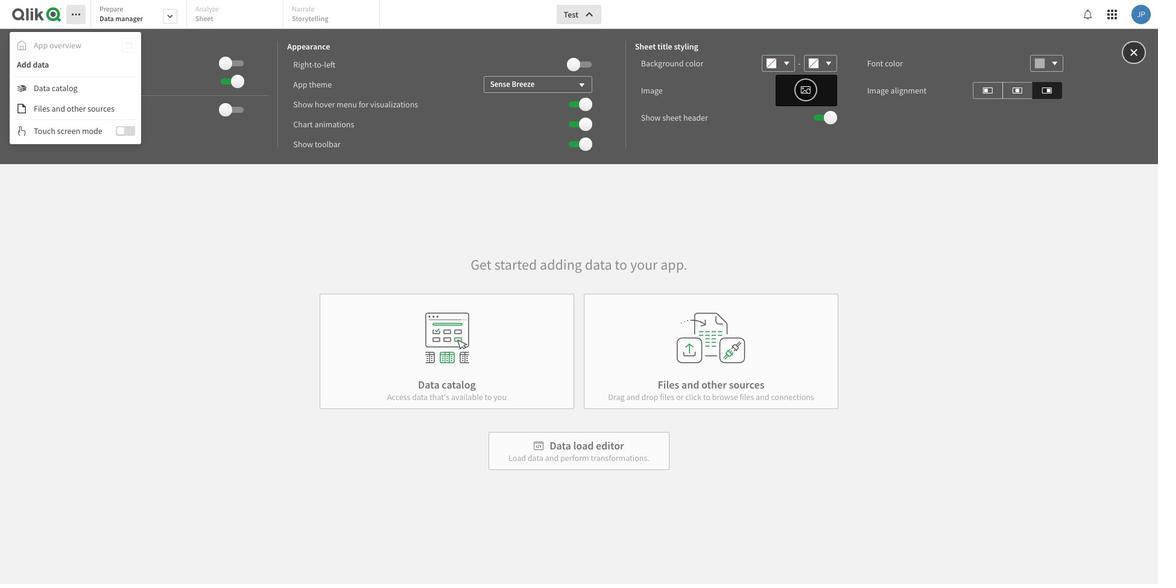 Task type: locate. For each thing, give the bounding box(es) containing it.
background
[[641, 58, 684, 69]]

to inside data catalog access data that's available to you
[[485, 392, 492, 402]]

image for image
[[641, 85, 663, 96]]

files left click
[[658, 378, 680, 392]]

library image
[[17, 83, 27, 93]]

capabilities
[[28, 41, 70, 52]]

1 vertical spatial show
[[641, 112, 661, 123]]

file image
[[17, 104, 27, 113]]

sheet
[[663, 112, 682, 123]]

touch image
[[17, 126, 27, 136]]

insight
[[18, 58, 42, 69], [18, 76, 42, 87]]

other inside button
[[67, 103, 86, 114]]

you
[[494, 392, 507, 402]]

0 horizontal spatial color
[[686, 58, 704, 69]]

data catalog access data that's available to you
[[387, 378, 507, 402]]

image down font
[[867, 85, 889, 96]]

app left theme
[[293, 79, 307, 90]]

app up add
[[12, 41, 26, 52]]

to right click
[[703, 392, 711, 402]]

in left hub
[[72, 58, 79, 69]]

sources inside files and other sources drag and drop files or click to browse files and connections
[[729, 378, 765, 392]]

files inside button
[[34, 103, 50, 114]]

sources left connections
[[729, 378, 765, 392]]

title
[[658, 41, 673, 52]]

in
[[72, 58, 79, 69], [72, 76, 79, 87]]

mode
[[82, 126, 102, 136]]

sources for files and other sources drag and drop files or click to browse files and connections
[[729, 378, 765, 392]]

data down prepare
[[100, 14, 114, 23]]

1 vertical spatial in
[[72, 76, 79, 87]]

sources inside button
[[88, 103, 115, 114]]

sense breeze button
[[484, 76, 592, 93]]

app overview image
[[10, 36, 141, 55]]

advisor down capabilities
[[44, 58, 70, 69]]

app for app capabilities
[[12, 41, 26, 52]]

data
[[33, 59, 49, 70], [585, 255, 612, 274], [412, 392, 428, 402], [528, 453, 544, 463]]

adding
[[540, 255, 582, 274]]

and right the drag on the right bottom of page
[[626, 392, 640, 402]]

for
[[359, 99, 369, 110]]

2 insight from the top
[[18, 76, 42, 87]]

1 vertical spatial advisor
[[44, 76, 70, 87]]

insight down add data
[[18, 76, 42, 87]]

0 horizontal spatial app
[[12, 41, 26, 52]]

toolbar
[[0, 0, 1158, 164]]

catalog inside button
[[52, 83, 78, 94]]

advisor
[[44, 58, 70, 69], [44, 76, 70, 87]]

hub
[[80, 58, 94, 69]]

app
[[95, 76, 109, 87]]

and down data catalog
[[52, 103, 65, 114]]

0 horizontal spatial chart
[[18, 104, 38, 115]]

show hover menu for visualizations
[[293, 99, 418, 110]]

files
[[660, 392, 675, 402], [740, 392, 754, 402]]

in for hub
[[72, 58, 79, 69]]

1 horizontal spatial sources
[[729, 378, 765, 392]]

get started adding data to your app. application
[[0, 0, 1158, 584]]

files right file image at the left top of the page
[[34, 103, 50, 114]]

1 horizontal spatial image
[[867, 85, 889, 96]]

1 vertical spatial catalog
[[442, 378, 476, 392]]

chart
[[18, 104, 38, 115], [293, 119, 313, 129]]

app for app theme
[[293, 79, 307, 90]]

menu
[[337, 99, 357, 110]]

files and other sources
[[34, 103, 115, 114]]

2 advisor from the top
[[44, 76, 70, 87]]

data
[[100, 14, 114, 23], [34, 83, 50, 94], [418, 378, 440, 392], [550, 439, 571, 453]]

files
[[34, 103, 50, 114], [658, 378, 680, 392]]

background color
[[641, 58, 704, 69]]

prepare
[[100, 4, 123, 13]]

data left that's
[[412, 392, 428, 402]]

other
[[67, 103, 86, 114], [702, 378, 727, 392]]

styling
[[674, 41, 699, 52]]

other right click
[[702, 378, 727, 392]]

available
[[451, 392, 483, 402]]

drop
[[642, 392, 659, 402]]

files left or
[[660, 392, 675, 402]]

1 vertical spatial chart
[[293, 119, 313, 129]]

app capabilities
[[12, 41, 70, 52]]

other down the data catalog button
[[67, 103, 86, 114]]

color for font color
[[885, 58, 903, 69]]

1 horizontal spatial color
[[885, 58, 903, 69]]

select image image
[[800, 83, 811, 97]]

chart for chart scripts
[[18, 104, 38, 115]]

load
[[573, 439, 594, 453]]

data inside data catalog access data that's available to you
[[418, 378, 440, 392]]

0 horizontal spatial files
[[660, 392, 675, 402]]

show for show toolbar
[[293, 138, 313, 149]]

or
[[676, 392, 684, 402]]

color down styling
[[686, 58, 704, 69]]

1 horizontal spatial catalog
[[442, 378, 476, 392]]

1 vertical spatial sources
[[729, 378, 765, 392]]

show left hover
[[293, 99, 313, 110]]

0 horizontal spatial files
[[34, 103, 50, 114]]

data inside prepare data manager
[[100, 14, 114, 23]]

data left load
[[550, 439, 571, 453]]

touch screen mode button
[[10, 121, 141, 141]]

0 vertical spatial in
[[72, 58, 79, 69]]

connections
[[771, 392, 814, 402]]

sources up mode
[[88, 103, 115, 114]]

0 horizontal spatial catalog
[[52, 83, 78, 94]]

data for data catalog
[[34, 83, 50, 94]]

sheet
[[635, 41, 656, 52]]

show left the sheet
[[641, 112, 661, 123]]

1 in from the top
[[72, 58, 79, 69]]

insight down the app capabilities
[[18, 58, 42, 69]]

sense
[[490, 79, 510, 89]]

catalog up files and other sources
[[52, 83, 78, 94]]

1 advisor from the top
[[44, 58, 70, 69]]

1 insight from the top
[[18, 58, 42, 69]]

touch screen mode
[[34, 126, 102, 136]]

1 image from the left
[[641, 85, 663, 96]]

files inside files and other sources drag and drop files or click to browse files and connections
[[658, 378, 680, 392]]

files and other sources button
[[10, 99, 141, 118]]

toolbar
[[315, 138, 341, 149]]

0 vertical spatial advisor
[[44, 58, 70, 69]]

0 vertical spatial files
[[34, 103, 50, 114]]

2 in from the top
[[72, 76, 79, 87]]

1 vertical spatial files
[[658, 378, 680, 392]]

1 horizontal spatial other
[[702, 378, 727, 392]]

prepare data manager
[[100, 4, 143, 23]]

to left the your
[[615, 255, 628, 274]]

and left perform
[[545, 453, 559, 463]]

2 image from the left
[[867, 85, 889, 96]]

add
[[17, 59, 31, 70]]

0 horizontal spatial other
[[67, 103, 86, 114]]

and left connections
[[756, 392, 770, 402]]

sheet title styling
[[635, 41, 699, 52]]

0 vertical spatial sources
[[88, 103, 115, 114]]

load
[[509, 453, 526, 463]]

0 horizontal spatial sources
[[88, 103, 115, 114]]

catalog
[[52, 83, 78, 94], [442, 378, 476, 392]]

access
[[387, 392, 411, 402]]

chart up show toolbar
[[293, 119, 313, 129]]

align center image
[[1013, 83, 1022, 97]]

data right library image
[[34, 83, 50, 94]]

2 color from the left
[[885, 58, 903, 69]]

test button
[[557, 5, 602, 24]]

1 horizontal spatial chart
[[293, 119, 313, 129]]

show left "toolbar"
[[293, 138, 313, 149]]

data inside the data catalog button
[[34, 83, 50, 94]]

1 vertical spatial insight
[[18, 76, 42, 87]]

catalog inside data catalog access data that's available to you
[[442, 378, 476, 392]]

to left you
[[485, 392, 492, 402]]

data right add
[[33, 59, 49, 70]]

0 vertical spatial app
[[12, 41, 26, 52]]

insight for insight advisor in this app
[[18, 76, 42, 87]]

drag
[[608, 392, 625, 402]]

other for files and other sources
[[67, 103, 86, 114]]

left
[[324, 59, 336, 70]]

advisor down insight advisor in hub
[[44, 76, 70, 87]]

chart up touch icon
[[18, 104, 38, 115]]

show sheet header
[[641, 112, 708, 123]]

1 vertical spatial app
[[293, 79, 307, 90]]

chart for chart animations
[[293, 119, 313, 129]]

breeze
[[512, 79, 535, 89]]

show
[[293, 99, 313, 110], [641, 112, 661, 123], [293, 138, 313, 149]]

in left the this
[[72, 76, 79, 87]]

other for files and other sources drag and drop files or click to browse files and connections
[[702, 378, 727, 392]]

0 vertical spatial insight
[[18, 58, 42, 69]]

other inside files and other sources drag and drop files or click to browse files and connections
[[702, 378, 727, 392]]

sources
[[88, 103, 115, 114], [729, 378, 765, 392]]

image down the background
[[641, 85, 663, 96]]

files for files and other sources drag and drop files or click to browse files and connections
[[658, 378, 680, 392]]

1 vertical spatial other
[[702, 378, 727, 392]]

1 horizontal spatial files
[[740, 392, 754, 402]]

0 vertical spatial catalog
[[52, 83, 78, 94]]

1 color from the left
[[686, 58, 704, 69]]

0 vertical spatial show
[[293, 99, 313, 110]]

0 horizontal spatial image
[[641, 85, 663, 96]]

1 horizontal spatial app
[[293, 79, 307, 90]]

2 horizontal spatial to
[[703, 392, 711, 402]]

and left browse
[[682, 378, 700, 392]]

2 files from the left
[[740, 392, 754, 402]]

0 vertical spatial other
[[67, 103, 86, 114]]

0 vertical spatial chart
[[18, 104, 38, 115]]

and
[[52, 103, 65, 114], [682, 378, 700, 392], [626, 392, 640, 402], [756, 392, 770, 402], [545, 453, 559, 463]]

app
[[12, 41, 26, 52], [293, 79, 307, 90]]

color
[[686, 58, 704, 69], [885, 58, 903, 69]]

image
[[641, 85, 663, 96], [867, 85, 889, 96]]

1 horizontal spatial files
[[658, 378, 680, 392]]

files right browse
[[740, 392, 754, 402]]

0 horizontal spatial to
[[485, 392, 492, 402]]

color right font
[[885, 58, 903, 69]]

2 vertical spatial show
[[293, 138, 313, 149]]

catalog left you
[[442, 378, 476, 392]]

data right 'access'
[[418, 378, 440, 392]]



Task type: vqa. For each thing, say whether or not it's contained in the screenshot.
the pipelines associated with table
no



Task type: describe. For each thing, give the bounding box(es) containing it.
show for show sheet header
[[641, 112, 661, 123]]

right-to-left
[[293, 59, 336, 70]]

to-
[[314, 59, 324, 70]]

data right adding
[[585, 255, 612, 274]]

1 horizontal spatial to
[[615, 255, 628, 274]]

show for show hover menu for visualizations
[[293, 99, 313, 110]]

test
[[564, 9, 579, 20]]

data catalog
[[34, 83, 78, 94]]

perform
[[561, 453, 589, 463]]

chart scripts
[[18, 104, 63, 115]]

editor
[[596, 439, 624, 453]]

started
[[495, 255, 537, 274]]

in for this
[[72, 76, 79, 87]]

toolbar containing test
[[0, 0, 1158, 164]]

load data and perform transformations.
[[509, 453, 650, 463]]

data right load
[[528, 453, 544, 463]]

color for background color
[[686, 58, 704, 69]]

get started adding data to your app.
[[471, 255, 688, 274]]

and inside button
[[52, 103, 65, 114]]

font color
[[867, 58, 903, 69]]

browse
[[712, 392, 738, 402]]

data catalog button
[[10, 78, 141, 98]]

catalog for data catalog
[[52, 83, 78, 94]]

show toolbar
[[293, 138, 341, 149]]

sense breeze
[[490, 79, 535, 89]]

image alignment
[[867, 85, 927, 96]]

data for data load editor
[[550, 439, 571, 453]]

data inside data catalog access data that's available to you
[[412, 392, 428, 402]]

manager
[[115, 14, 143, 23]]

catalog for data catalog access data that's available to you
[[442, 378, 476, 392]]

screen
[[57, 126, 80, 136]]

transformations.
[[591, 453, 650, 463]]

advisor for this
[[44, 76, 70, 87]]

align right image
[[1042, 83, 1052, 97]]

this
[[80, 76, 93, 87]]

header
[[684, 112, 708, 123]]

animations
[[315, 119, 354, 129]]

alignment
[[891, 85, 927, 96]]

touch
[[34, 126, 55, 136]]

that's
[[430, 392, 450, 402]]

close app options image
[[1129, 45, 1140, 60]]

appearance
[[287, 41, 330, 52]]

insight advisor in this app
[[18, 76, 109, 87]]

get
[[471, 255, 492, 274]]

insight for insight advisor in hub
[[18, 58, 42, 69]]

hover
[[315, 99, 335, 110]]

files for files and other sources
[[34, 103, 50, 114]]

add data
[[17, 59, 49, 70]]

image for image alignment
[[867, 85, 889, 96]]

data load editor
[[550, 439, 624, 453]]

font
[[867, 58, 884, 69]]

data for data catalog access data that's available to you
[[418, 378, 440, 392]]

1 files from the left
[[660, 392, 675, 402]]

-
[[798, 58, 801, 69]]

advisor for hub
[[44, 58, 70, 69]]

app.
[[661, 255, 688, 274]]

insight advisor in hub
[[18, 58, 94, 69]]

click
[[686, 392, 702, 402]]

to inside files and other sources drag and drop files or click to browse files and connections
[[703, 392, 711, 402]]

sources for files and other sources
[[88, 103, 115, 114]]

chart animations
[[293, 119, 354, 129]]

align left image
[[983, 83, 993, 97]]

theme
[[309, 79, 332, 90]]

app theme
[[293, 79, 332, 90]]

visualizations
[[370, 99, 418, 110]]

your
[[630, 255, 658, 274]]

right-
[[293, 59, 314, 70]]

files and other sources drag and drop files or click to browse files and connections
[[608, 378, 814, 402]]

scripts
[[39, 104, 63, 115]]



